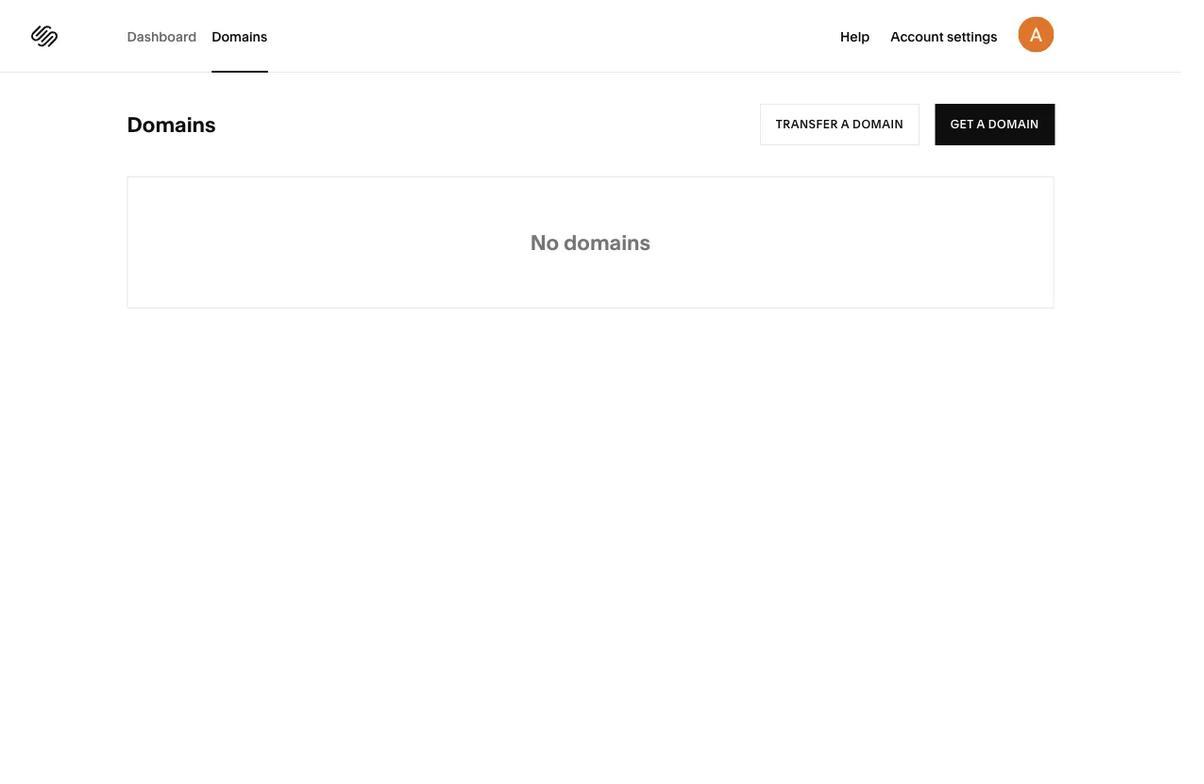 Task type: vqa. For each thing, say whether or not it's contained in the screenshot.
tuatara-'s Selling
no



Task type: locate. For each thing, give the bounding box(es) containing it.
account settings
[[891, 28, 998, 45]]

domains down dashboard
[[127, 112, 216, 137]]

a right transfer
[[842, 118, 850, 131]]

1 horizontal spatial a
[[977, 118, 985, 131]]

0 horizontal spatial a
[[842, 118, 850, 131]]

domains right dashboard
[[212, 28, 268, 44]]

1 a from the left
[[842, 118, 850, 131]]

domains
[[564, 230, 651, 255]]

domain right get
[[988, 118, 1039, 131]]

2 a from the left
[[977, 118, 985, 131]]

1 horizontal spatial domain
[[988, 118, 1039, 131]]

domain
[[853, 118, 904, 131], [988, 118, 1039, 131]]

1 vertical spatial domains
[[127, 112, 216, 137]]

tab list
[[127, 0, 283, 73]]

domain right transfer
[[853, 118, 904, 131]]

0 vertical spatial domains
[[212, 28, 268, 44]]

domains
[[212, 28, 268, 44], [127, 112, 216, 137]]

1 domain from the left
[[853, 118, 904, 131]]

domain inside get a domain link
[[988, 118, 1039, 131]]

a for transfer
[[842, 118, 850, 131]]

domain inside transfer a domain link
[[853, 118, 904, 131]]

transfer a domain link
[[760, 104, 920, 145]]

dashboard button
[[127, 0, 197, 73]]

transfer
[[776, 118, 839, 131]]

2 domain from the left
[[988, 118, 1039, 131]]

0 horizontal spatial domain
[[853, 118, 904, 131]]

a for get
[[977, 118, 985, 131]]

account
[[891, 28, 944, 45]]

a right get
[[977, 118, 985, 131]]

a
[[842, 118, 850, 131], [977, 118, 985, 131]]

settings
[[947, 28, 998, 45]]



Task type: describe. For each thing, give the bounding box(es) containing it.
domains button
[[212, 0, 268, 73]]

domain for transfer a domain
[[853, 118, 904, 131]]

domain for get a domain
[[988, 118, 1039, 131]]

account settings link
[[891, 27, 998, 45]]

get
[[951, 118, 974, 131]]

get a domain
[[951, 118, 1039, 131]]

get a domain link
[[935, 104, 1055, 145]]

tab list containing dashboard
[[127, 0, 283, 73]]

dashboard
[[127, 28, 197, 44]]

transfer a domain
[[776, 118, 904, 131]]

domains inside tab list
[[212, 28, 268, 44]]

help
[[841, 28, 870, 45]]

no domains
[[531, 230, 651, 255]]

no
[[531, 230, 559, 255]]

help link
[[841, 27, 870, 45]]



